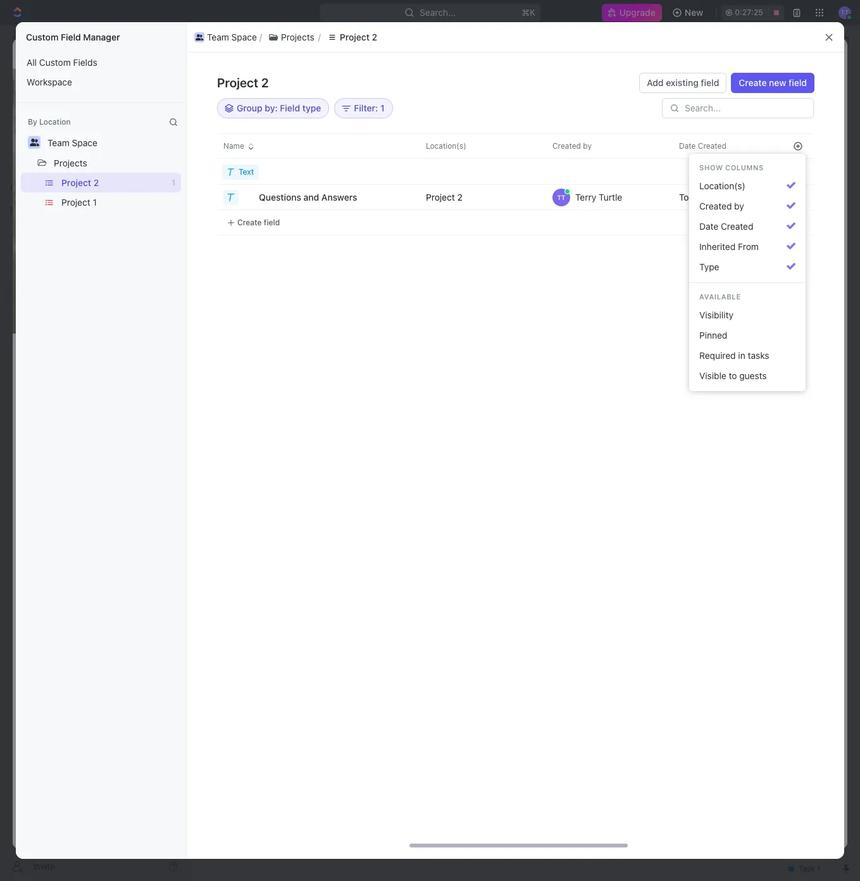 Task type: describe. For each thing, give the bounding box(es) containing it.
2 complete to from the top
[[668, 313, 716, 322]]

1 mins from the top
[[774, 141, 791, 150]]

docs link
[[5, 104, 184, 125]]

field for create new field
[[789, 77, 807, 88]]

38 mins for you
[[762, 191, 791, 201]]

in inside button
[[739, 350, 746, 361]]

project 2 button
[[321, 29, 384, 45]]

0 horizontal spatial project 2 link
[[192, 47, 229, 58]]

list containing all custom fields
[[16, 53, 186, 92]]

tt
[[558, 193, 566, 201]]

1 39 mins from the top
[[762, 141, 791, 150]]

do up 'eloisefrancis23@gmail.'
[[700, 141, 710, 150]]

task 1 link
[[252, 216, 439, 235]]

1 horizontal spatial /
[[268, 35, 271, 46]]

action items
[[172, 586, 231, 597]]

search...
[[420, 7, 456, 18]]

location(s) inside button
[[700, 180, 746, 191]]

custom field manager
[[26, 32, 120, 42]]

visibility button
[[695, 305, 801, 325]]

do down 'date created' button at top right
[[737, 242, 747, 251]]

list link
[[282, 114, 300, 131]]

from for in progress
[[642, 211, 659, 221]]

1 horizontal spatial project 2 link
[[333, 33, 390, 48]]

workspace
[[27, 77, 72, 87]]

add existing field
[[647, 77, 719, 88]]

0 vertical spatial created by
[[553, 141, 592, 151]]

required
[[700, 350, 736, 361]]

37 mins
[[763, 282, 791, 292]]

by inside "grid"
[[583, 141, 592, 151]]

3 mins from the top
[[774, 191, 791, 201]]

date created button
[[695, 217, 801, 237]]

hide button
[[695, 114, 734, 131]]

all custom fields
[[27, 57, 97, 68]]

create field button
[[222, 215, 285, 230]]

to do to
[[668, 262, 703, 272]]

list containing team space
[[192, 29, 819, 45]]

search button
[[643, 114, 693, 131]]

you for to do
[[569, 191, 582, 201]]

create for create new field
[[739, 77, 767, 88]]

calendar link
[[320, 114, 361, 131]]

questions and answers button
[[258, 187, 365, 207]]

questions and answers row group
[[187, 160, 440, 236]]

project 1
[[61, 197, 97, 208]]

new
[[769, 77, 787, 88]]

customize
[[753, 117, 797, 128]]

0 horizontal spatial add task button
[[325, 176, 379, 191]]

0 horizontal spatial /
[[185, 47, 187, 58]]

favorites
[[10, 184, 44, 193]]

do up in progress to
[[681, 262, 691, 272]]

activity
[[817, 99, 841, 107]]

2 horizontal spatial add
[[769, 81, 786, 92]]

1 vertical spatial task
[[357, 179, 374, 188]]

in down to do to
[[670, 282, 677, 292]]

press space to select this row. row containing terry turtle
[[408, 185, 860, 210]]

show columns
[[700, 163, 764, 172]]

guests
[[740, 370, 767, 381]]

progress down show columns on the right of the page
[[721, 191, 753, 201]]

board link
[[234, 114, 261, 131]]

required in tasks button
[[695, 346, 801, 366]]

fields
[[73, 57, 97, 68]]

space inside the team space link
[[237, 35, 263, 46]]

type
[[700, 261, 720, 272]]

type button
[[695, 257, 801, 277]]

home link
[[5, 61, 184, 82]]

today
[[679, 192, 704, 202]]

press space to select this row. row inside questions and answers row group
[[187, 185, 408, 210]]

upgrade link
[[602, 4, 662, 22]]

table
[[384, 117, 407, 128]]

user group image for the team space link to the right
[[201, 37, 209, 44]]

visible
[[700, 370, 727, 381]]

add existing field button
[[640, 73, 727, 93]]

visibility
[[700, 310, 734, 320]]

on
[[646, 48, 655, 58]]

manager
[[83, 32, 120, 42]]

0 horizontal spatial location(s)
[[426, 141, 467, 151]]

0 horizontal spatial add
[[340, 179, 355, 188]]

action items button
[[167, 580, 236, 603]]

inherited
[[700, 241, 736, 252]]

terry turtle
[[576, 192, 623, 202]]

visible to guests
[[700, 370, 767, 381]]

2 complete from the top
[[670, 313, 705, 322]]

existing
[[666, 77, 699, 88]]

text
[[239, 167, 254, 176]]

inherited from button
[[695, 237, 801, 257]]

you for to
[[569, 141, 582, 150]]

1 horizontal spatial team space button
[[192, 29, 260, 45]]

row containing location(s)
[[408, 134, 860, 159]]

all
[[27, 57, 37, 68]]

4 mins from the top
[[774, 211, 791, 221]]

pinned button
[[695, 325, 801, 346]]

to do down 'date created' button at top right
[[724, 242, 747, 251]]

status for in progress
[[618, 211, 640, 221]]

0 vertical spatial projects button
[[262, 29, 321, 45]]

created left on
[[615, 48, 644, 58]]

to do up 'eloisefrancis23@gmail.'
[[687, 141, 710, 150]]

0 vertical spatial custom
[[26, 32, 58, 42]]

7 mins from the top
[[774, 282, 791, 292]]

from
[[738, 241, 759, 252]]

assignees button
[[512, 146, 571, 161]]

from for to
[[642, 141, 659, 150]]

dashboards link
[[5, 126, 184, 146]]

show
[[700, 163, 723, 172]]

upgrade
[[620, 7, 656, 18]]

team space, , element
[[66, 47, 79, 60]]

to do down eloisefrancis23@gmail. com
[[668, 191, 693, 201]]

2 39 from the top
[[762, 161, 772, 170]]

pinned
[[700, 330, 728, 341]]

tree inside sidebar navigation
[[5, 220, 184, 391]]

name
[[224, 141, 244, 151]]

favorites button
[[5, 181, 49, 196]]

0 horizontal spatial task
[[255, 220, 274, 231]]

in progress down the text
[[235, 179, 286, 188]]

cell inside press space to select this row. row
[[187, 185, 218, 210]]

1 changed from the top
[[585, 141, 616, 150]]

17
[[673, 48, 681, 58]]

com
[[569, 161, 746, 180]]

field
[[61, 32, 81, 42]]

date created inside row
[[679, 141, 727, 151]]

/ project 2
[[185, 47, 229, 58]]

new button
[[667, 3, 711, 23]]

calendar
[[323, 117, 361, 128]]

progress down inherited from
[[721, 262, 753, 272]]

share
[[694, 47, 718, 58]]

projects inside projects link
[[289, 35, 323, 46]]

table link
[[382, 114, 407, 131]]

created up tt
[[553, 141, 581, 151]]

1 39 from the top
[[762, 141, 772, 150]]

1 horizontal spatial team space link
[[197, 33, 266, 48]]

visible to guests button
[[695, 366, 801, 386]]

home
[[30, 66, 55, 77]]

create for create field
[[237, 217, 262, 227]]

2 horizontal spatial task
[[788, 81, 807, 92]]

changed status from for to
[[582, 141, 661, 150]]

field for add existing field
[[701, 77, 719, 88]]

eloisefrancis23@gmail.
[[659, 161, 746, 170]]

task 1
[[255, 220, 281, 231]]

terry
[[576, 192, 597, 202]]

hide button
[[652, 146, 679, 161]]

create new field button
[[732, 73, 815, 93]]

6 mins from the top
[[774, 262, 791, 272]]

37
[[763, 282, 772, 292]]

sidebar navigation
[[0, 25, 189, 881]]

items
[[205, 586, 231, 597]]



Task type: vqa. For each thing, say whether or not it's contained in the screenshot.
Create to the bottom
yes



Task type: locate. For each thing, give the bounding box(es) containing it.
1 vertical spatial projects button
[[48, 153, 93, 173]]

38 for to do
[[762, 262, 772, 272]]

share button
[[686, 43, 726, 63]]

hide down the search... text field
[[711, 117, 730, 128]]

board
[[236, 117, 261, 128]]

Edit task name text field
[[56, 397, 494, 421]]

hide up com
[[657, 148, 674, 158]]

1 vertical spatial from
[[642, 191, 659, 201]]

hide for hide dropdown button
[[711, 117, 730, 128]]

project 1 button
[[56, 192, 181, 212]]

2 vertical spatial status
[[618, 211, 640, 221]]

2 38 mins from the top
[[762, 211, 791, 221]]

4 38 mins from the top
[[762, 262, 791, 272]]

38 mins for to do
[[762, 262, 791, 272]]

projects button
[[262, 29, 321, 45], [48, 153, 93, 173]]

0 vertical spatial by
[[583, 141, 592, 151]]

user group image inside team space button
[[195, 34, 203, 40]]

required in tasks
[[700, 350, 770, 361]]

2 status from the top
[[618, 191, 640, 201]]

in down the text
[[235, 179, 243, 188]]

1 from from the top
[[642, 141, 659, 150]]

1 horizontal spatial task
[[357, 179, 374, 188]]

0 horizontal spatial team space link
[[84, 47, 134, 58]]

1 horizontal spatial location(s)
[[700, 180, 746, 191]]

changed for in
[[585, 211, 616, 221]]

by inside created by button
[[735, 201, 744, 211]]

0 vertical spatial complete to
[[668, 242, 716, 251]]

add up answers
[[340, 179, 355, 188]]

row group containing terry turtle
[[408, 160, 860, 236]]

create field
[[237, 217, 280, 227]]

add up customize
[[769, 81, 786, 92]]

1 horizontal spatial add task
[[769, 81, 807, 92]]

created by up tt
[[553, 141, 592, 151]]

0 horizontal spatial hide
[[657, 148, 674, 158]]

38 mins up 37 mins
[[762, 262, 791, 272]]

2 38 from the top
[[762, 211, 772, 221]]

created by down location(s) button
[[700, 201, 744, 211]]

0 horizontal spatial create
[[237, 217, 262, 227]]

1 row group from the left
[[408, 160, 860, 236]]

2 vertical spatial from
[[642, 211, 659, 221]]

columns
[[726, 163, 764, 172]]

3 changed from the top
[[585, 211, 616, 221]]

2 vertical spatial changed status from
[[582, 211, 661, 221]]

field down questions at the left of page
[[264, 217, 280, 227]]

in down inherited
[[712, 262, 719, 272]]

date created
[[679, 141, 727, 151], [700, 221, 754, 232]]

changed status from up com
[[582, 141, 661, 150]]

2 row group from the left
[[783, 160, 814, 236]]

you right tt
[[569, 191, 582, 201]]

/
[[268, 35, 271, 46], [328, 35, 331, 46], [185, 47, 187, 58]]

1 horizontal spatial add task button
[[761, 77, 815, 97]]

changed status from for to do
[[582, 191, 661, 201]]

create inside button
[[237, 217, 262, 227]]

date created up inherited from
[[700, 221, 754, 232]]

1 horizontal spatial field
[[701, 77, 719, 88]]

add
[[647, 77, 664, 88], [769, 81, 786, 92], [340, 179, 355, 188]]

1 vertical spatial create
[[237, 217, 262, 227]]

1 vertical spatial complete to
[[668, 313, 716, 322]]

field inside button
[[264, 217, 280, 227]]

dashboards
[[30, 130, 80, 141]]

team
[[207, 31, 229, 42], [213, 35, 235, 46], [84, 47, 106, 58], [47, 137, 70, 148]]

created up inherited from
[[721, 221, 754, 232]]

mins right columns
[[774, 161, 791, 170]]

do down 'eloisefrancis23@gmail.'
[[681, 191, 691, 201]]

team space button down location
[[42, 132, 103, 153]]

status
[[618, 141, 640, 150], [618, 191, 640, 201], [618, 211, 640, 221]]

assignees
[[528, 148, 565, 158]]

1 for task 1
[[277, 220, 281, 231]]

custom up workspace
[[39, 57, 71, 68]]

questions
[[259, 192, 301, 202]]

38 mins down location(s) button
[[762, 211, 791, 221]]

in progress down inherited from
[[710, 262, 753, 272]]

38 down columns
[[762, 191, 772, 201]]

38 up the 37
[[762, 262, 772, 272]]

0 horizontal spatial 1
[[93, 197, 97, 208]]

mins up 37 mins
[[774, 262, 791, 272]]

press space to select this row. row
[[408, 160, 860, 185], [187, 185, 408, 210], [408, 185, 860, 210], [408, 210, 860, 236]]

date up inherited
[[700, 221, 719, 232]]

hide
[[711, 117, 730, 128], [657, 148, 674, 158]]

in progress to
[[668, 282, 720, 292]]

38 for you
[[762, 191, 772, 201]]

from down eloisefrancis23@gmail. com
[[642, 191, 659, 201]]

1 vertical spatial 39 mins
[[762, 161, 791, 170]]

0 vertical spatial complete
[[670, 242, 705, 251]]

mins right "from"
[[774, 242, 791, 251]]

2 from from the top
[[642, 191, 659, 201]]

location(s) button
[[695, 176, 801, 196]]

1 horizontal spatial date
[[700, 221, 719, 232]]

1 vertical spatial custom
[[39, 57, 71, 68]]

changed
[[585, 141, 616, 150], [585, 191, 616, 201], [585, 211, 616, 221]]

⌘k
[[522, 7, 536, 18]]

0 horizontal spatial projects button
[[48, 153, 93, 173]]

0 horizontal spatial date
[[679, 141, 696, 151]]

1 complete from the top
[[670, 242, 705, 251]]

39
[[762, 141, 772, 150], [762, 161, 772, 170]]

mins down customize
[[774, 141, 791, 150]]

team space button
[[192, 29, 260, 45], [42, 132, 103, 153]]

1 vertical spatial add task button
[[325, 176, 379, 191]]

2 vertical spatial task
[[255, 220, 274, 231]]

1 vertical spatial location(s)
[[700, 180, 746, 191]]

column header
[[187, 134, 197, 159], [187, 134, 218, 159]]

status down turtle
[[618, 211, 640, 221]]

2 horizontal spatial 1
[[277, 220, 281, 231]]

eloisefrancis23@gmail. com
[[569, 161, 746, 180]]

add left existing
[[647, 77, 664, 88]]

0 vertical spatial from
[[642, 141, 659, 150]]

tasks
[[748, 350, 770, 361]]

task right new on the right top of the page
[[788, 81, 807, 92]]

field right existing
[[701, 77, 719, 88]]

2 changed from the top
[[585, 191, 616, 201]]

2 mins from the top
[[774, 161, 791, 170]]

38 mins for complete
[[762, 242, 791, 251]]

1 you from the top
[[569, 141, 582, 150]]

projects link
[[273, 33, 326, 48]]

task up answers
[[357, 179, 374, 188]]

by right assignees
[[583, 141, 592, 151]]

3 status from the top
[[618, 211, 640, 221]]

2 inside button
[[372, 31, 377, 42]]

1 horizontal spatial hide
[[711, 117, 730, 128]]

progress down to do to
[[679, 282, 711, 292]]

available
[[700, 293, 741, 301]]

1 horizontal spatial add
[[647, 77, 664, 88]]

complete down in progress to
[[670, 313, 705, 322]]

39 mins down customize
[[762, 141, 791, 150]]

0 vertical spatial hide
[[711, 117, 730, 128]]

hide inside dropdown button
[[711, 117, 730, 128]]

date inside 'date created' button
[[700, 221, 719, 232]]

date created inside button
[[700, 221, 754, 232]]

1 vertical spatial date created
[[700, 221, 754, 232]]

field right new on the right top of the page
[[789, 77, 807, 88]]

complete up to do to
[[670, 242, 705, 251]]

1 vertical spatial you
[[569, 191, 582, 201]]

add inside button
[[647, 77, 664, 88]]

in progress down today
[[668, 211, 713, 221]]

1 horizontal spatial create
[[739, 77, 767, 88]]

user group image inside the team space link
[[201, 37, 209, 44]]

project 2 inside button
[[340, 31, 377, 42]]

changed status from for in progress
[[582, 211, 661, 221]]

Search... text field
[[685, 103, 807, 113]]

inbox
[[30, 87, 53, 98]]

1 vertical spatial created by
[[700, 201, 744, 211]]

you right assignees
[[569, 141, 582, 150]]

invite
[[33, 861, 55, 872]]

in down com
[[670, 211, 677, 221]]

Search tasks... text field
[[703, 144, 829, 163]]

0 vertical spatial create
[[739, 77, 767, 88]]

39 mins up location(s) button
[[762, 161, 791, 170]]

project inside button
[[61, 197, 90, 208]]

from for to do
[[642, 191, 659, 201]]

date right hide button
[[679, 141, 696, 151]]

1 horizontal spatial by
[[735, 201, 744, 211]]

team space button up / project 2
[[192, 29, 260, 45]]

create left new on the right top of the page
[[739, 77, 767, 88]]

0 vertical spatial 1
[[172, 178, 175, 187]]

custom fields element
[[56, 645, 494, 702]]

project inside button
[[340, 31, 370, 42]]

new
[[685, 7, 704, 18]]

mins right the 37
[[774, 282, 791, 292]]

create down questions at the left of page
[[237, 217, 262, 227]]

38 for complete
[[762, 242, 772, 251]]

1 vertical spatial status
[[618, 191, 640, 201]]

progress up questions at the left of page
[[245, 179, 286, 188]]

0 vertical spatial team space button
[[192, 29, 260, 45]]

2 vertical spatial changed
[[585, 211, 616, 221]]

0 vertical spatial changed status from
[[582, 141, 661, 150]]

task
[[788, 81, 807, 92], [357, 179, 374, 188], [255, 220, 274, 231]]

add task button up answers
[[325, 176, 379, 191]]

0 horizontal spatial created by
[[553, 141, 592, 151]]

1 vertical spatial 39
[[762, 161, 772, 170]]

in
[[235, 179, 243, 188], [712, 191, 719, 201], [670, 211, 677, 221], [712, 262, 719, 272], [670, 282, 677, 292], [739, 350, 746, 361]]

custom up all
[[26, 32, 58, 42]]

location(s)
[[426, 141, 467, 151], [700, 180, 746, 191]]

1 vertical spatial team space button
[[42, 132, 103, 153]]

38 down location(s) button
[[762, 211, 772, 221]]

1 vertical spatial changed
[[585, 191, 616, 201]]

add task button
[[761, 77, 815, 97], [325, 176, 379, 191]]

1 38 mins from the top
[[762, 191, 791, 201]]

docs
[[30, 109, 51, 120]]

1 horizontal spatial created by
[[700, 201, 744, 211]]

2 horizontal spatial field
[[789, 77, 807, 88]]

status down eloisefrancis23@gmail. com
[[618, 191, 640, 201]]

1 vertical spatial hide
[[657, 148, 674, 158]]

custom inside button
[[39, 57, 71, 68]]

changed for to
[[585, 191, 616, 201]]

0 vertical spatial 39 mins
[[762, 141, 791, 150]]

2 you from the top
[[569, 191, 582, 201]]

action
[[172, 586, 202, 597]]

project
[[340, 31, 370, 42], [349, 35, 379, 46], [192, 47, 221, 58], [217, 75, 258, 90], [220, 75, 277, 96], [61, 177, 91, 188], [61, 197, 90, 208]]

created by
[[553, 141, 592, 151], [700, 201, 744, 211]]

mins down search tasks... 'text box'
[[774, 191, 791, 201]]

questions and answers
[[259, 192, 357, 202]]

3 38 mins from the top
[[762, 242, 791, 251]]

answers
[[322, 192, 357, 202]]

row
[[408, 134, 860, 159]]

to do up pinned button
[[724, 313, 747, 322]]

in left "tasks"
[[739, 350, 746, 361]]

2 vertical spatial list
[[16, 173, 186, 212]]

to inside visible to guests button
[[729, 370, 737, 381]]

0 vertical spatial date
[[679, 141, 696, 151]]

add task up customize
[[769, 81, 807, 92]]

date inside row
[[679, 141, 696, 151]]

list
[[192, 29, 819, 45], [16, 53, 186, 92], [16, 173, 186, 212]]

1 for project 1
[[93, 197, 97, 208]]

1 inside button
[[93, 197, 97, 208]]

5 mins from the top
[[774, 242, 791, 251]]

0 vertical spatial add task
[[769, 81, 807, 92]]

grid containing questions and answers
[[187, 134, 860, 849]]

3 changed status from from the top
[[582, 211, 661, 221]]

38 right "from"
[[762, 242, 772, 251]]

2 horizontal spatial /
[[328, 35, 331, 46]]

0 horizontal spatial by
[[583, 141, 592, 151]]

complete to up pinned
[[668, 313, 716, 322]]

mins down location(s) button
[[774, 211, 791, 221]]

changed up terry turtle
[[585, 141, 616, 150]]

complete to up to do to
[[668, 242, 716, 251]]

1 changed status from from the top
[[582, 141, 661, 150]]

search
[[660, 117, 689, 128]]

name row
[[187, 134, 408, 159]]

2 changed status from from the top
[[582, 191, 661, 201]]

0 horizontal spatial field
[[264, 217, 280, 227]]

add task button up customize
[[761, 77, 815, 97]]

customize button
[[736, 114, 801, 131]]

38 mins right "from"
[[762, 242, 791, 251]]

in right today
[[712, 191, 719, 201]]

tree
[[5, 220, 184, 391]]

user group image for team space button to the right
[[195, 34, 203, 40]]

hide inside button
[[657, 148, 674, 158]]

by down location(s) button
[[735, 201, 744, 211]]

text button
[[222, 164, 259, 179]]

39 down customize button at the right top of the page
[[762, 141, 772, 150]]

changed right tt
[[585, 191, 616, 201]]

project 2 link
[[333, 33, 390, 48], [192, 47, 229, 58]]

1 vertical spatial changed status from
[[582, 191, 661, 201]]

2 39 mins from the top
[[762, 161, 791, 170]]

by
[[583, 141, 592, 151], [735, 201, 744, 211]]

changed status from down com
[[582, 191, 661, 201]]

1 horizontal spatial projects button
[[262, 29, 321, 45]]

grid
[[187, 134, 860, 849]]

workspace button
[[21, 72, 181, 92]]

0 horizontal spatial team space button
[[42, 132, 103, 153]]

status for to do
[[618, 191, 640, 201]]

0 vertical spatial 39
[[762, 141, 772, 150]]

38
[[762, 191, 772, 201], [762, 211, 772, 221], [762, 242, 772, 251], [762, 262, 772, 272]]

1 vertical spatial date
[[700, 221, 719, 232]]

1 status from the top
[[618, 141, 640, 150]]

2
[[372, 31, 377, 42], [381, 35, 387, 46], [224, 47, 229, 58], [261, 75, 269, 90], [280, 75, 291, 96], [94, 177, 99, 188], [301, 179, 305, 188]]

do up pinned button
[[737, 313, 747, 322]]

1 horizontal spatial 1
[[172, 178, 175, 187]]

0 vertical spatial date created
[[679, 141, 727, 151]]

date created up 'eloisefrancis23@gmail.'
[[679, 141, 727, 151]]

created on nov 17
[[615, 48, 681, 58]]

0 vertical spatial add task button
[[761, 77, 815, 97]]

list containing project 2
[[16, 173, 186, 212]]

1 vertical spatial complete
[[670, 313, 705, 322]]

0 vertical spatial you
[[569, 141, 582, 150]]

39 up location(s) button
[[762, 161, 772, 170]]

from up eloisefrancis23@gmail. com
[[642, 141, 659, 150]]

0 vertical spatial location(s)
[[426, 141, 467, 151]]

location
[[39, 117, 71, 127]]

0 horizontal spatial add task
[[340, 179, 374, 188]]

1 vertical spatial 1
[[93, 197, 97, 208]]

create
[[739, 77, 767, 88], [237, 217, 262, 227]]

list
[[284, 117, 300, 128]]

status for to
[[618, 141, 640, 150]]

field
[[701, 77, 719, 88], [789, 77, 807, 88], [264, 217, 280, 227]]

cell
[[408, 160, 535, 185], [535, 160, 662, 185], [662, 160, 788, 185], [783, 160, 814, 185], [187, 185, 218, 210], [408, 210, 535, 236], [535, 210, 662, 236], [662, 210, 788, 236], [783, 210, 814, 236]]

0 vertical spatial task
[[788, 81, 807, 92]]

1 vertical spatial add task
[[340, 179, 374, 188]]

hide for hide button
[[657, 148, 674, 158]]

0 vertical spatial list
[[192, 29, 819, 45]]

date
[[679, 141, 696, 151], [700, 221, 719, 232]]

1 vertical spatial list
[[16, 53, 186, 92]]

by
[[28, 117, 37, 127]]

created up show in the top of the page
[[698, 141, 727, 151]]

0 vertical spatial status
[[618, 141, 640, 150]]

3 38 from the top
[[762, 242, 772, 251]]

by location
[[28, 117, 71, 127]]

created down location(s) button
[[700, 201, 732, 211]]

nov
[[657, 48, 671, 58]]

0:27:25 button
[[722, 5, 784, 20]]

0 vertical spatial changed
[[585, 141, 616, 150]]

user group image
[[195, 34, 203, 40], [201, 37, 209, 44]]

38 mins
[[762, 191, 791, 201], [762, 211, 791, 221], [762, 242, 791, 251], [762, 262, 791, 272]]

4 38 from the top
[[762, 262, 772, 272]]

team space link
[[197, 33, 266, 48], [84, 47, 134, 58]]

add task up answers
[[340, 179, 374, 188]]

task sidebar content section
[[543, 69, 809, 850]]

and
[[304, 192, 319, 202]]

1 38 from the top
[[762, 191, 772, 201]]

progress down today
[[679, 211, 711, 221]]

press space to select this row. row containing questions and answers
[[187, 185, 408, 210]]

changed status from down turtle
[[582, 211, 661, 221]]

38 mins up 'date created' button at top right
[[762, 191, 791, 201]]

row group
[[408, 160, 860, 236], [783, 160, 814, 236]]

3 from from the top
[[642, 211, 659, 221]]

2 vertical spatial 1
[[277, 220, 281, 231]]

1 complete to from the top
[[668, 242, 716, 251]]

user group image
[[13, 248, 22, 256]]

in progress down show columns on the right of the page
[[710, 191, 753, 201]]

create inside button
[[739, 77, 767, 88]]

to do
[[687, 141, 710, 150], [668, 191, 693, 201], [724, 242, 747, 251], [724, 313, 747, 322]]

task down questions at the left of page
[[255, 220, 274, 231]]

changed down terry turtle
[[585, 211, 616, 221]]

created by inside created by button
[[700, 201, 744, 211]]

from down com
[[642, 211, 659, 221]]

1 vertical spatial by
[[735, 201, 744, 211]]

spaces
[[10, 205, 37, 215]]

status left hide button
[[618, 141, 640, 150]]



